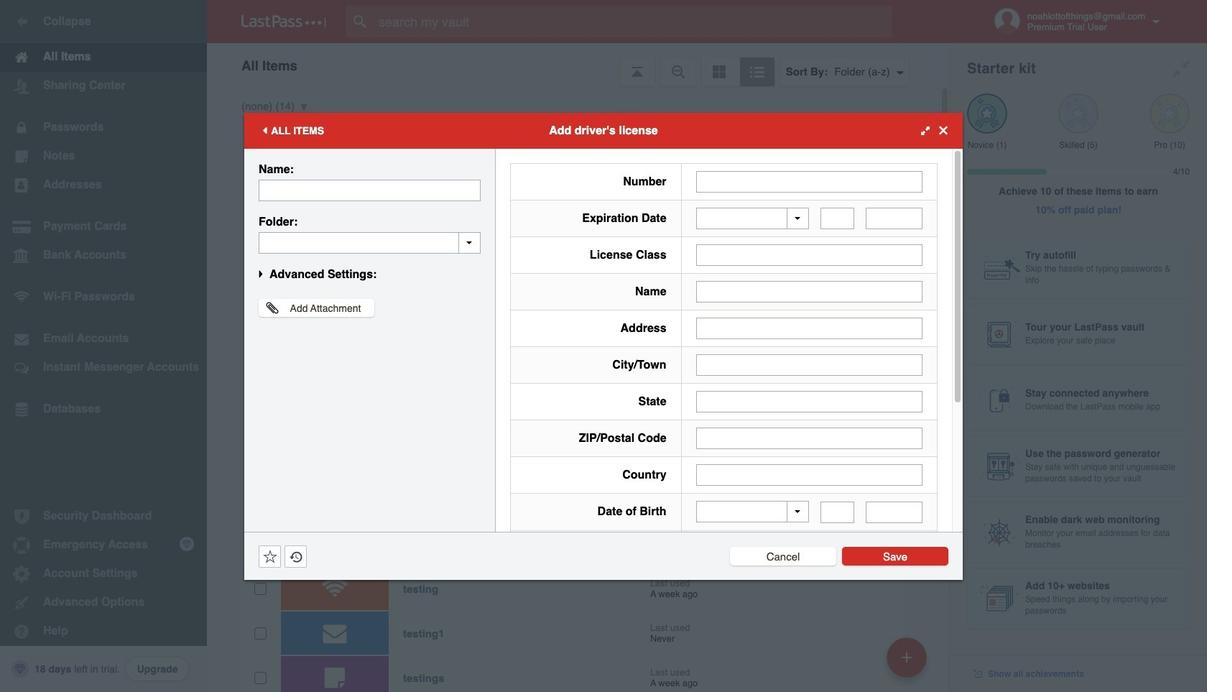 Task type: describe. For each thing, give the bounding box(es) containing it.
Search search field
[[346, 6, 921, 37]]

main navigation navigation
[[0, 0, 207, 692]]

vault options navigation
[[207, 43, 950, 86]]



Task type: locate. For each thing, give the bounding box(es) containing it.
lastpass image
[[242, 15, 326, 28]]

None text field
[[821, 208, 855, 229], [866, 208, 923, 229], [259, 232, 481, 253], [696, 281, 923, 303], [696, 391, 923, 413], [821, 501, 855, 523], [821, 208, 855, 229], [866, 208, 923, 229], [259, 232, 481, 253], [696, 281, 923, 303], [696, 391, 923, 413], [821, 501, 855, 523]]

dialog
[[244, 112, 963, 692]]

new item navigation
[[882, 633, 936, 692]]

new item image
[[902, 652, 912, 662]]

search my vault text field
[[346, 6, 921, 37]]

None text field
[[696, 171, 923, 192], [259, 179, 481, 201], [696, 244, 923, 266], [696, 318, 923, 339], [696, 354, 923, 376], [696, 428, 923, 449], [696, 464, 923, 486], [866, 501, 923, 523], [696, 171, 923, 192], [259, 179, 481, 201], [696, 244, 923, 266], [696, 318, 923, 339], [696, 354, 923, 376], [696, 428, 923, 449], [696, 464, 923, 486], [866, 501, 923, 523]]



